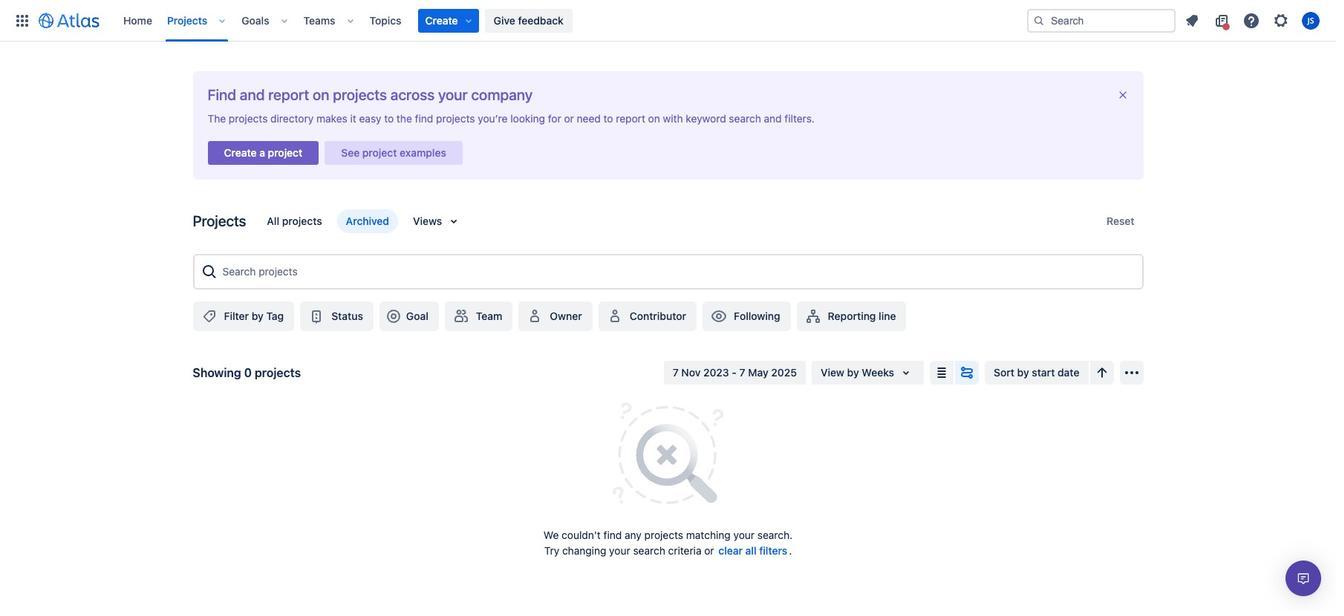 Task type: vqa. For each thing, say whether or not it's contained in the screenshot.
top your
yes



Task type: locate. For each thing, give the bounding box(es) containing it.
feedback
[[518, 14, 564, 26]]

7 right -
[[740, 366, 745, 379]]

2 horizontal spatial by
[[1017, 366, 1029, 379]]

7
[[673, 366, 679, 379], [740, 366, 745, 379]]

find left any
[[604, 529, 622, 542]]

archived
[[346, 215, 389, 227]]

start
[[1032, 366, 1055, 379]]

1 vertical spatial and
[[764, 112, 782, 125]]

projects inside button
[[282, 215, 322, 227]]

projects right the the on the top of the page
[[229, 112, 268, 125]]

or down matching
[[704, 544, 714, 557]]

1 horizontal spatial project
[[362, 146, 397, 159]]

projects link
[[163, 9, 212, 32]]

view
[[821, 366, 845, 379]]

settings image
[[1272, 12, 1290, 29]]

criteria
[[668, 544, 702, 557]]

display as timeline image
[[958, 364, 976, 382]]

0 vertical spatial report
[[268, 86, 309, 103]]

1 vertical spatial report
[[616, 112, 645, 125]]

2023
[[703, 366, 729, 379]]

0 vertical spatial projects
[[167, 14, 207, 26]]

1 horizontal spatial and
[[764, 112, 782, 125]]

0 horizontal spatial and
[[240, 86, 265, 103]]

by for view
[[847, 366, 859, 379]]

0 horizontal spatial 7
[[673, 366, 679, 379]]

project
[[268, 146, 303, 159], [362, 146, 397, 159]]

matching
[[686, 529, 731, 542]]

search
[[729, 112, 761, 125], [633, 544, 665, 557]]

1 vertical spatial create
[[224, 146, 257, 159]]

your for search.
[[734, 529, 755, 542]]

1 horizontal spatial find
[[604, 529, 622, 542]]

you're
[[478, 112, 508, 125]]

all projects
[[267, 215, 322, 227]]

0 vertical spatial find
[[415, 112, 433, 125]]

1 horizontal spatial or
[[704, 544, 714, 557]]

across
[[391, 86, 435, 103]]

1 vertical spatial or
[[704, 544, 714, 557]]

report right need on the top of the page
[[616, 112, 645, 125]]

on up makes
[[313, 86, 329, 103]]

your down any
[[609, 544, 630, 557]]

projects
[[333, 86, 387, 103], [229, 112, 268, 125], [436, 112, 475, 125], [282, 215, 322, 227], [255, 366, 301, 380], [644, 529, 683, 542]]

see
[[341, 146, 360, 159]]

showing 0 projects
[[193, 366, 301, 380]]

following button
[[703, 302, 791, 331]]

and left filters.
[[764, 112, 782, 125]]

reset
[[1107, 215, 1135, 227]]

or right for
[[564, 112, 574, 125]]

2 vertical spatial your
[[609, 544, 630, 557]]

0 vertical spatial create
[[425, 14, 458, 26]]

filter
[[224, 310, 249, 322]]

7 nov 2023 - 7 may 2025 button
[[664, 361, 806, 385]]

1 vertical spatial search
[[633, 544, 665, 557]]

1 project from the left
[[268, 146, 303, 159]]

report
[[268, 86, 309, 103], [616, 112, 645, 125]]

by
[[252, 310, 264, 322], [847, 366, 859, 379], [1017, 366, 1029, 379]]

0 vertical spatial or
[[564, 112, 574, 125]]

1 horizontal spatial search
[[729, 112, 761, 125]]

project right see
[[362, 146, 397, 159]]

by left tag
[[252, 310, 264, 322]]

project inside see project examples button
[[362, 146, 397, 159]]

to left the
[[384, 112, 394, 125]]

1 horizontal spatial 7
[[740, 366, 745, 379]]

1 horizontal spatial report
[[616, 112, 645, 125]]

1 horizontal spatial on
[[648, 112, 660, 125]]

sort by start date
[[994, 366, 1080, 379]]

2 to from the left
[[604, 112, 613, 125]]

reverse sort order image
[[1093, 364, 1111, 382]]

2 horizontal spatial your
[[734, 529, 755, 542]]

give feedback
[[494, 14, 564, 26]]

top element
[[9, 0, 1027, 41]]

report up directory
[[268, 86, 309, 103]]

company
[[471, 86, 533, 103]]

0 vertical spatial your
[[438, 86, 468, 103]]

create a project
[[224, 146, 303, 159]]

all
[[267, 215, 279, 227]]

projects left you're
[[436, 112, 475, 125]]

by right view
[[847, 366, 859, 379]]

0 horizontal spatial to
[[384, 112, 394, 125]]

and right find
[[240, 86, 265, 103]]

team button
[[445, 302, 513, 331]]

or
[[564, 112, 574, 125], [704, 544, 714, 557]]

search inside "we couldn't find any projects matching your search. try changing your search criteria or clear all filters ."
[[633, 544, 665, 557]]

we couldn't find any projects matching your search. try changing your search criteria or clear all filters .
[[544, 529, 793, 557]]

Search projects field
[[218, 259, 1136, 285]]

1 horizontal spatial by
[[847, 366, 859, 379]]

line
[[879, 310, 896, 322]]

0 vertical spatial and
[[240, 86, 265, 103]]

nov
[[681, 366, 701, 379]]

0 horizontal spatial create
[[224, 146, 257, 159]]

1 vertical spatial your
[[734, 529, 755, 542]]

your up all
[[734, 529, 755, 542]]

the
[[208, 112, 226, 125]]

0 horizontal spatial on
[[313, 86, 329, 103]]

projects up criteria
[[644, 529, 683, 542]]

to right need on the top of the page
[[604, 112, 613, 125]]

find
[[415, 112, 433, 125], [604, 529, 622, 542]]

and
[[240, 86, 265, 103], [764, 112, 782, 125]]

.
[[789, 544, 792, 557]]

by inside filter by tag button
[[252, 310, 264, 322]]

7 left nov
[[673, 366, 679, 379]]

banner
[[0, 0, 1336, 42]]

create a project button
[[208, 137, 319, 169]]

search right keyword
[[729, 112, 761, 125]]

the projects directory makes it easy to the find projects you're looking for or need to report on with keyword search and filters.
[[208, 112, 815, 125]]

on left with
[[648, 112, 660, 125]]

close banner image
[[1117, 89, 1129, 101]]

archived button
[[337, 209, 398, 233]]

home
[[123, 14, 152, 26]]

0 vertical spatial on
[[313, 86, 329, 103]]

create
[[425, 14, 458, 26], [224, 146, 257, 159]]

project right a
[[268, 146, 303, 159]]

by inside view by weeks popup button
[[847, 366, 859, 379]]

search down any
[[633, 544, 665, 557]]

projects up it at the top left of the page
[[333, 86, 387, 103]]

create for create a project
[[224, 146, 257, 159]]

contributor button
[[599, 302, 697, 331]]

0 horizontal spatial find
[[415, 112, 433, 125]]

examples
[[400, 146, 446, 159]]

projects
[[167, 14, 207, 26], [193, 212, 246, 230]]

0 horizontal spatial your
[[438, 86, 468, 103]]

create left a
[[224, 146, 257, 159]]

0 horizontal spatial by
[[252, 310, 264, 322]]

1 vertical spatial find
[[604, 529, 622, 542]]

search projects image
[[200, 263, 218, 281]]

1 horizontal spatial your
[[609, 544, 630, 557]]

2 7 from the left
[[740, 366, 745, 379]]

reporting
[[828, 310, 876, 322]]

on
[[313, 86, 329, 103], [648, 112, 660, 125]]

1 horizontal spatial to
[[604, 112, 613, 125]]

your for company
[[438, 86, 468, 103]]

projects right all at the top left of the page
[[282, 215, 322, 227]]

goal
[[406, 310, 428, 322]]

0 horizontal spatial search
[[633, 544, 665, 557]]

by inside sort by start date popup button
[[1017, 366, 1029, 379]]

to
[[384, 112, 394, 125], [604, 112, 613, 125]]

your right across
[[438, 86, 468, 103]]

2 project from the left
[[362, 146, 397, 159]]

1 vertical spatial on
[[648, 112, 660, 125]]

reporting line
[[828, 310, 896, 322]]

sort by start date button
[[985, 361, 1089, 385]]

couldn't
[[562, 529, 601, 542]]

0 horizontal spatial project
[[268, 146, 303, 159]]

find right the
[[415, 112, 433, 125]]

create inside dropdown button
[[425, 14, 458, 26]]

create inside button
[[224, 146, 257, 159]]

give feedback button
[[485, 9, 573, 32]]

projects up search projects image at the left top of page
[[193, 212, 246, 230]]

create right topics
[[425, 14, 458, 26]]

directory
[[271, 112, 314, 125]]

1 horizontal spatial create
[[425, 14, 458, 26]]

0 horizontal spatial or
[[564, 112, 574, 125]]

projects inside top element
[[167, 14, 207, 26]]

status image
[[308, 308, 326, 325]]

Search field
[[1027, 9, 1176, 32]]

by right sort
[[1017, 366, 1029, 379]]

see project examples
[[341, 146, 446, 159]]

projects right home
[[167, 14, 207, 26]]

or inside "we couldn't find any projects matching your search. try changing your search criteria or clear all filters ."
[[704, 544, 714, 557]]

tag image
[[200, 308, 218, 325]]

1 7 from the left
[[673, 366, 679, 379]]

date
[[1058, 366, 1080, 379]]



Task type: describe. For each thing, give the bounding box(es) containing it.
goals link
[[237, 9, 274, 32]]

teams
[[304, 14, 335, 26]]

0
[[244, 366, 252, 380]]

help image
[[1243, 12, 1261, 29]]

owner
[[550, 310, 582, 322]]

create for create
[[425, 14, 458, 26]]

projects right 0
[[255, 366, 301, 380]]

looking
[[510, 112, 545, 125]]

try
[[544, 544, 559, 557]]

filters
[[759, 544, 788, 557]]

following
[[734, 310, 780, 322]]

open intercom messenger image
[[1295, 570, 1313, 588]]

1 to from the left
[[384, 112, 394, 125]]

showing
[[193, 366, 241, 380]]

or for criteria
[[704, 544, 714, 557]]

more options image
[[1123, 364, 1141, 382]]

projects inside "we couldn't find any projects matching your search. try changing your search criteria or clear all filters ."
[[644, 529, 683, 542]]

topics link
[[365, 9, 406, 32]]

may
[[748, 366, 769, 379]]

goals
[[242, 14, 269, 26]]

any
[[625, 529, 642, 542]]

view by weeks
[[821, 366, 894, 379]]

need
[[577, 112, 601, 125]]

owner button
[[519, 302, 593, 331]]

keyword
[[686, 112, 726, 125]]

easy
[[359, 112, 381, 125]]

all
[[746, 544, 757, 557]]

banner containing home
[[0, 0, 1336, 42]]

filter by tag
[[224, 310, 284, 322]]

notifications image
[[1183, 12, 1201, 29]]

clear
[[719, 544, 743, 557]]

with
[[663, 112, 683, 125]]

status button
[[300, 302, 374, 331]]

for
[[548, 112, 561, 125]]

search image
[[1033, 14, 1045, 26]]

we
[[544, 529, 559, 542]]

create button
[[418, 9, 479, 32]]

display as list image
[[933, 364, 951, 382]]

0 vertical spatial search
[[729, 112, 761, 125]]

by for sort
[[1017, 366, 1029, 379]]

7 nov 2023 - 7 may 2025
[[673, 366, 797, 379]]

status
[[331, 310, 363, 322]]

all projects button
[[258, 209, 331, 233]]

view by weeks button
[[812, 361, 924, 385]]

switch to... image
[[13, 12, 31, 29]]

weeks
[[862, 366, 894, 379]]

filters.
[[785, 112, 815, 125]]

2025
[[771, 366, 797, 379]]

following image
[[710, 308, 728, 325]]

project inside create a project button
[[268, 146, 303, 159]]

clear all filters button
[[717, 543, 789, 561]]

contributor
[[630, 310, 686, 322]]

views
[[413, 215, 442, 227]]

it
[[350, 112, 356, 125]]

changing
[[562, 544, 606, 557]]

the
[[397, 112, 412, 125]]

see project examples button
[[325, 137, 463, 169]]

a
[[259, 146, 265, 159]]

tag
[[266, 310, 284, 322]]

views button
[[404, 209, 472, 233]]

find
[[208, 86, 236, 103]]

by for filter
[[252, 310, 264, 322]]

topics
[[370, 14, 402, 26]]

makes
[[316, 112, 347, 125]]

1 vertical spatial projects
[[193, 212, 246, 230]]

account image
[[1302, 12, 1320, 29]]

filter by tag button
[[193, 302, 294, 331]]

sort
[[994, 366, 1015, 379]]

find inside "we couldn't find any projects matching your search. try changing your search criteria or clear all filters ."
[[604, 529, 622, 542]]

0 horizontal spatial report
[[268, 86, 309, 103]]

give
[[494, 14, 515, 26]]

teams link
[[299, 9, 340, 32]]

search.
[[758, 529, 793, 542]]

reset button
[[1098, 209, 1144, 233]]

find and report on projects across your company
[[208, 86, 533, 103]]

team
[[476, 310, 502, 322]]

home link
[[119, 9, 157, 32]]

or for for
[[564, 112, 574, 125]]

reporting line button
[[797, 302, 907, 331]]

goal button
[[379, 302, 439, 331]]

change date range format image
[[897, 364, 915, 382]]

-
[[732, 366, 737, 379]]



